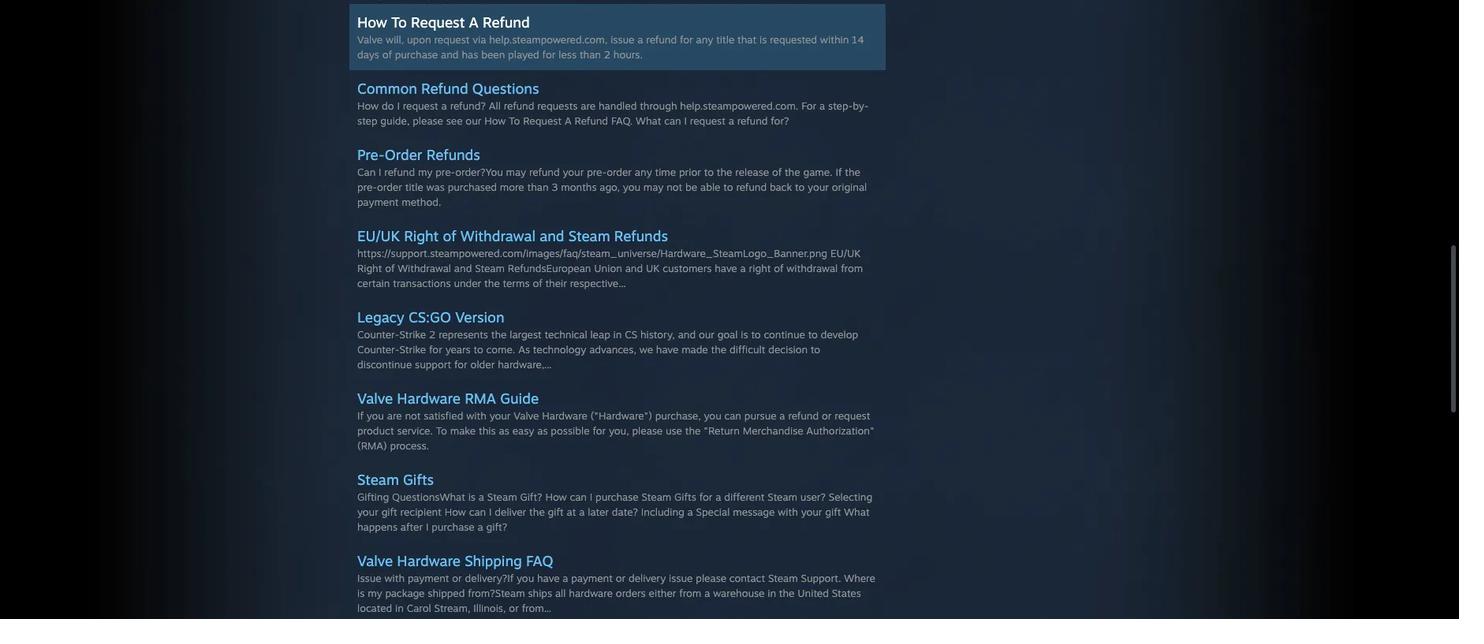 Task type: locate. For each thing, give the bounding box(es) containing it.
been
[[481, 48, 505, 61]]

release
[[736, 166, 769, 178]]

of right right
[[774, 262, 784, 275]]

are up product
[[387, 410, 402, 422]]

in right warehouse
[[768, 587, 776, 600]]

for up support
[[429, 343, 443, 356]]

0 vertical spatial have
[[715, 262, 738, 275]]

0 vertical spatial with
[[466, 410, 487, 422]]

to up difficult
[[751, 328, 761, 341]]

develop
[[821, 328, 858, 341]]

0 vertical spatial please
[[413, 114, 443, 127]]

package
[[385, 587, 425, 600]]

can inside valve hardware rma guide if you are not satisfied with your valve hardware ("hardware") purchase, you can pursue a refund or request product service. to make this as easy as possible for you, please use the "return merchandise authorization" (rma) process.
[[725, 410, 742, 422]]

i right after
[[426, 521, 429, 533]]

how up will,
[[357, 13, 387, 31]]

gift up happens
[[382, 506, 397, 518]]

to inside how to request a refund valve will, upon request via help.steampowered.com, issue a refund for any title that is requested within 14 days of purchase and has been played for less than 2 hours.
[[391, 13, 407, 31]]

support
[[415, 358, 451, 371]]

1 vertical spatial any
[[635, 166, 652, 178]]

0 vertical spatial right
[[404, 227, 439, 245]]

1 vertical spatial from
[[680, 587, 702, 600]]

0 vertical spatial hardware
[[397, 390, 461, 407]]

i right can
[[379, 166, 382, 178]]

or
[[822, 410, 832, 422], [452, 572, 462, 585], [616, 572, 626, 585], [509, 602, 519, 615]]

0 horizontal spatial from
[[680, 587, 702, 600]]

may down time
[[644, 181, 664, 193]]

0 horizontal spatial than
[[528, 181, 549, 193]]

0 horizontal spatial gift
[[382, 506, 397, 518]]

eu/uk up 'certain'
[[357, 227, 400, 245]]

2 vertical spatial to
[[436, 424, 447, 437]]

request up has
[[434, 33, 470, 46]]

1 vertical spatial not
[[405, 410, 421, 422]]

are inside common refund questions how do i request a refund? all refund requests are handled through help.steampowered.com. for a step-by- step guide, please see our how to request a refund faq. what can i request a refund for?
[[581, 99, 596, 112]]

issue
[[611, 33, 635, 46], [669, 572, 693, 585]]

0 vertical spatial order
[[607, 166, 632, 178]]

valve up product
[[357, 390, 393, 407]]

1 horizontal spatial in
[[614, 328, 622, 341]]

eu/uk right of withdrawal and steam refunds https://support.steampowered.com/images/faq/steam_universe/hardware_steamlogo_banner.png eu/uk right of withdrawal and steam refundseuropean union and uk customers have a right of withdrawal from certain transactions under the terms of their respective...
[[357, 227, 863, 290]]

valve up days
[[357, 33, 383, 46]]

1 horizontal spatial have
[[656, 343, 679, 356]]

your down the game.
[[808, 181, 829, 193]]

to up 'older'
[[474, 343, 483, 356]]

0 vertical spatial counter-
[[357, 328, 400, 341]]

2 vertical spatial in
[[395, 602, 404, 615]]

0 vertical spatial eu/uk
[[357, 227, 400, 245]]

with up 'package'
[[385, 572, 405, 585]]

1 vertical spatial with
[[778, 506, 798, 518]]

deliver
[[495, 506, 527, 518]]

1 vertical spatial to
[[509, 114, 520, 127]]

1 vertical spatial may
[[644, 181, 664, 193]]

strike down cs:go
[[400, 328, 426, 341]]

refund inside how to request a refund valve will, upon request via help.steampowered.com, issue a refund for any title that is requested within 14 days of purchase and has been played for less than 2 hours.
[[483, 13, 530, 31]]

support.
[[801, 572, 841, 585]]

shipping
[[465, 552, 522, 570]]

if
[[836, 166, 842, 178], [357, 410, 364, 422]]

0 vertical spatial refunds
[[427, 146, 480, 163]]

(rma)
[[357, 439, 387, 452]]

how
[[357, 13, 387, 31], [357, 99, 379, 112], [485, 114, 506, 127], [546, 491, 567, 503], [445, 506, 466, 518]]

0 horizontal spatial gifts
[[403, 471, 434, 488]]

0 horizontal spatial may
[[506, 166, 526, 178]]

and up "made"
[[678, 328, 696, 341]]

the
[[717, 166, 733, 178], [785, 166, 801, 178], [845, 166, 861, 178], [485, 277, 500, 290], [491, 328, 507, 341], [711, 343, 727, 356], [685, 424, 701, 437], [530, 506, 545, 518], [779, 587, 795, 600]]

difficult
[[730, 343, 766, 356]]

have inside "eu/uk right of withdrawal and steam refunds https://support.steampowered.com/images/faq/steam_universe/hardware_steamlogo_banner.png eu/uk right of withdrawal and steam refundseuropean union and uk customers have a right of withdrawal from certain transactions under the terms of their respective..."
[[715, 262, 738, 275]]

please inside valve hardware rma guide if you are not satisfied with your valve hardware ("hardware") purchase, you can pursue a refund or request product service. to make this as easy as possible for you, please use the "return merchandise authorization" (rma) process.
[[632, 424, 663, 437]]

gift?
[[486, 521, 508, 533]]

2 horizontal spatial in
[[768, 587, 776, 600]]

a inside "eu/uk right of withdrawal and steam refunds https://support.steampowered.com/images/faq/steam_universe/hardware_steamlogo_banner.png eu/uk right of withdrawal and steam refundseuropean union and uk customers have a right of withdrawal from certain transactions under the terms of their respective..."
[[741, 262, 746, 275]]

refunds inside "eu/uk right of withdrawal and steam refunds https://support.steampowered.com/images/faq/steam_universe/hardware_steamlogo_banner.png eu/uk right of withdrawal and steam refundseuropean union and uk customers have a right of withdrawal from certain transactions under the terms of their respective..."
[[614, 227, 668, 245]]

issue inside how to request a refund valve will, upon request via help.steampowered.com, issue a refund for any title that is requested within 14 days of purchase and has been played for less than 2 hours.
[[611, 33, 635, 46]]

request up upon
[[411, 13, 465, 31]]

is right that
[[760, 33, 767, 46]]

pre- up the ago, in the left top of the page
[[587, 166, 607, 178]]

1 vertical spatial eu/uk
[[831, 247, 861, 260]]

a up via
[[469, 13, 479, 31]]

my inside valve hardware shipping faq issue with payment or delivery?if you have a payment or delivery issue please contact steam support. where is my package shipped from?steam ships all hardware orders either from a warehouse in the united states located in carol stream, illinois, or from...
[[368, 587, 382, 600]]

to left develop
[[808, 328, 818, 341]]

step-
[[829, 99, 853, 112]]

1 vertical spatial right
[[357, 262, 382, 275]]

1 vertical spatial 2
[[429, 328, 436, 341]]

a inside common refund questions how do i request a refund? all refund requests are handled through help.steampowered.com. for a step-by- step guide, please see our how to request a refund faq. what can i request a refund for?
[[565, 114, 572, 127]]

2 horizontal spatial to
[[509, 114, 520, 127]]

for inside valve hardware rma guide if you are not satisfied with your valve hardware ("hardware") purchase, you can pursue a refund or request product service. to make this as easy as possible for you, please use the "return merchandise authorization" (rma) process.
[[593, 424, 606, 437]]

steam inside valve hardware shipping faq issue with payment or delivery?if you have a payment or delivery issue please contact steam support. where is my package shipped from?steam ships all hardware orders either from a warehouse in the united states located in carol stream, illinois, or from...
[[768, 572, 798, 585]]

refund up via
[[483, 13, 530, 31]]

is down "issue" at the left bottom of page
[[357, 587, 365, 600]]

in left cs
[[614, 328, 622, 341]]

not up "service."
[[405, 410, 421, 422]]

how down the all
[[485, 114, 506, 127]]

0 vertical spatial request
[[411, 13, 465, 31]]

please inside common refund questions how do i request a refund? all refund requests are handled through help.steampowered.com. for a step-by- step guide, please see our how to request a refund faq. what can i request a refund for?
[[413, 114, 443, 127]]

to up will,
[[391, 13, 407, 31]]

1 vertical spatial purchase
[[596, 491, 639, 503]]

questions
[[473, 80, 539, 97]]

for left that
[[680, 33, 693, 46]]

0 vertical spatial gifts
[[403, 471, 434, 488]]

rma
[[465, 390, 496, 407]]

1 vertical spatial request
[[523, 114, 562, 127]]

you up ships at left
[[517, 572, 534, 585]]

hardware inside valve hardware shipping faq issue with payment or delivery?if you have a payment or delivery issue please contact steam support. where is my package shipped from?steam ships all hardware orders either from a warehouse in the united states located in carol stream, illinois, or from...
[[397, 552, 461, 570]]

steam up united
[[768, 572, 798, 585]]

than inside how to request a refund valve will, upon request via help.steampowered.com, issue a refund for any title that is requested within 14 days of purchase and has been played for less than 2 hours.
[[580, 48, 601, 61]]

1 vertical spatial refunds
[[614, 227, 668, 245]]

the down gift?
[[530, 506, 545, 518]]

is
[[760, 33, 767, 46], [741, 328, 748, 341], [468, 491, 476, 503], [357, 587, 365, 600]]

can left "deliver"
[[469, 506, 486, 518]]

i inside pre-order refunds can i refund my pre-order?you may refund your pre-order any time prior to the release of the game. if the pre-order title was purchased more than 3 months ago, you may not be able to refund back to your original payment method.
[[379, 166, 382, 178]]

for
[[802, 99, 817, 112]]

gift left at
[[548, 506, 564, 518]]

from right 'withdrawal'
[[841, 262, 863, 275]]

version
[[455, 309, 505, 326]]

pre-
[[436, 166, 455, 178], [587, 166, 607, 178], [357, 181, 377, 193]]

0 vertical spatial purchase
[[395, 48, 438, 61]]

you
[[623, 181, 641, 193], [367, 410, 384, 422], [704, 410, 722, 422], [517, 572, 534, 585]]

order
[[607, 166, 632, 178], [377, 181, 402, 193]]

0 horizontal spatial payment
[[357, 196, 399, 208]]

0 vertical spatial any
[[696, 33, 714, 46]]

payment up hardware
[[572, 572, 613, 585]]

1 horizontal spatial please
[[632, 424, 663, 437]]

i up later
[[590, 491, 593, 503]]

0 vertical spatial our
[[466, 114, 482, 127]]

refund down the handled at top
[[575, 114, 608, 127]]

0 vertical spatial in
[[614, 328, 622, 341]]

1 horizontal spatial any
[[696, 33, 714, 46]]

1 horizontal spatial may
[[644, 181, 664, 193]]

refund?
[[450, 99, 486, 112]]

and
[[441, 48, 459, 61], [540, 227, 565, 245], [454, 262, 472, 275], [625, 262, 643, 275], [678, 328, 696, 341]]

0 vertical spatial to
[[391, 13, 407, 31]]

1 horizontal spatial my
[[418, 166, 433, 178]]

a
[[469, 13, 479, 31], [565, 114, 572, 127]]

pre- down can
[[357, 181, 377, 193]]

i up gift?
[[489, 506, 492, 518]]

refund up refund?
[[421, 80, 468, 97]]

1 vertical spatial hardware
[[542, 410, 588, 422]]

the inside "eu/uk right of withdrawal and steam refunds https://support.steampowered.com/images/faq/steam_universe/hardware_steamlogo_banner.png eu/uk right of withdrawal and steam refundseuropean union and uk customers have a right of withdrawal from certain transactions under the terms of their respective..."
[[485, 277, 500, 290]]

the left united
[[779, 587, 795, 600]]

0 vertical spatial if
[[836, 166, 842, 178]]

happens
[[357, 521, 398, 533]]

1 vertical spatial counter-
[[357, 343, 400, 356]]

payment down can
[[357, 196, 399, 208]]

order up the ago, in the left top of the page
[[607, 166, 632, 178]]

14
[[852, 33, 865, 46]]

product
[[357, 424, 394, 437]]

my up "located"
[[368, 587, 382, 600]]

later
[[588, 506, 609, 518]]

a
[[638, 33, 643, 46], [442, 99, 447, 112], [820, 99, 825, 112], [729, 114, 734, 127], [741, 262, 746, 275], [780, 410, 786, 422], [479, 491, 484, 503], [716, 491, 722, 503], [579, 506, 585, 518], [688, 506, 693, 518], [478, 521, 483, 533], [563, 572, 569, 585], [705, 587, 710, 600]]

for down years
[[454, 358, 468, 371]]

from...
[[522, 602, 552, 615]]

if inside valve hardware rma guide if you are not satisfied with your valve hardware ("hardware") purchase, you can pursue a refund or request product service. to make this as easy as possible for you, please use the "return merchandise authorization" (rma) process.
[[357, 410, 364, 422]]

selecting
[[829, 491, 873, 503]]

of down will,
[[382, 48, 392, 61]]

advances,
[[590, 343, 637, 356]]

warehouse
[[713, 587, 765, 600]]

your inside valve hardware rma guide if you are not satisfied with your valve hardware ("hardware") purchase, you can pursue a refund or request product service. to make this as easy as possible for you, please use the "return merchandise authorization" (rma) process.
[[490, 410, 511, 422]]

0 horizontal spatial to
[[391, 13, 407, 31]]

to inside valve hardware rma guide if you are not satisfied with your valve hardware ("hardware") purchase, you can pursue a refund or request product service. to make this as easy as possible for you, please use the "return merchandise authorization" (rma) process.
[[436, 424, 447, 437]]

0 vertical spatial refund
[[483, 13, 530, 31]]

a inside valve hardware rma guide if you are not satisfied with your valve hardware ("hardware") purchase, you can pursue a refund or request product service. to make this as easy as possible for you, please use the "return merchandise authorization" (rma) process.
[[780, 410, 786, 422]]

to inside common refund questions how do i request a refund? all refund requests are handled through help.steampowered.com. for a step-by- step guide, please see our how to request a refund faq. what can i request a refund for?
[[509, 114, 520, 127]]

0 horizontal spatial right
[[357, 262, 382, 275]]

for up special at the bottom of page
[[700, 491, 713, 503]]

service.
[[397, 424, 433, 437]]

and inside legacy cs:go version counter-strike 2 represents the largest technical leap in cs history, and our goal is to continue to develop counter-strike for years to come. as technology advances, we have made the difficult decision to discontinue support for older hardware,...
[[678, 328, 696, 341]]

request inside common refund questions how do i request a refund? all refund requests are handled through help.steampowered.com. for a step-by- step guide, please see our how to request a refund faq. what can i request a refund for?
[[523, 114, 562, 127]]

0 horizontal spatial any
[[635, 166, 652, 178]]

0 vertical spatial may
[[506, 166, 526, 178]]

made
[[682, 343, 708, 356]]

union
[[594, 262, 622, 275]]

your up this
[[490, 410, 511, 422]]

please
[[413, 114, 443, 127], [632, 424, 663, 437], [696, 572, 727, 585]]

via
[[473, 33, 486, 46]]

my inside pre-order refunds can i refund my pre-order?you may refund your pre-order any time prior to the release of the game. if the pre-order title was purchased more than 3 months ago, you may not be able to refund back to your original payment method.
[[418, 166, 433, 178]]

our down refund?
[[466, 114, 482, 127]]

any left time
[[635, 166, 652, 178]]

1 vertical spatial have
[[656, 343, 679, 356]]

gift down selecting
[[826, 506, 841, 518]]

upon
[[407, 33, 431, 46]]

issue inside valve hardware shipping faq issue with payment or delivery?if you have a payment or delivery issue please contact steam support. where is my package shipped from?steam ships all hardware orders either from a warehouse in the united states located in carol stream, illinois, or from...
[[669, 572, 693, 585]]

more
[[500, 181, 525, 193]]

refunds up order?you
[[427, 146, 480, 163]]

1 horizontal spatial a
[[565, 114, 572, 127]]

steam
[[569, 227, 610, 245], [475, 262, 505, 275], [357, 471, 399, 488], [487, 491, 517, 503], [642, 491, 672, 503], [768, 491, 798, 503], [768, 572, 798, 585]]

pursue
[[745, 410, 777, 422]]

common refund questions how do i request a refund? all refund requests are handled through help.steampowered.com. for a step-by- step guide, please see our how to request a refund faq. what can i request a refund for?
[[357, 80, 869, 127]]

0 horizontal spatial issue
[[611, 33, 635, 46]]

2 vertical spatial have
[[537, 572, 560, 585]]

purchase down upon
[[395, 48, 438, 61]]

recipient
[[401, 506, 442, 518]]

with inside "steam gifts gifting questionswhat is a steam gift? how can i purchase steam gifts for a different steam user? selecting your gift recipient how can i deliver the gift at a later date? including a special message with your gift what happens after i purchase a gift?"
[[778, 506, 798, 518]]

2 strike from the top
[[400, 343, 426, 356]]

0 vertical spatial than
[[580, 48, 601, 61]]

how up step
[[357, 99, 379, 112]]

0 horizontal spatial if
[[357, 410, 364, 422]]

from inside "eu/uk right of withdrawal and steam refunds https://support.steampowered.com/images/faq/steam_universe/hardware_steamlogo_banner.png eu/uk right of withdrawal and steam refundseuropean union and uk customers have a right of withdrawal from certain transactions under the terms of their respective..."
[[841, 262, 863, 275]]

0 vertical spatial what
[[636, 114, 662, 127]]

0 vertical spatial not
[[667, 181, 683, 193]]

what down through
[[636, 114, 662, 127]]

0 horizontal spatial refunds
[[427, 146, 480, 163]]

if inside pre-order refunds can i refund my pre-order?you may refund your pre-order any time prior to the release of the game. if the pre-order title was purchased more than 3 months ago, you may not be able to refund back to your original payment method.
[[836, 166, 842, 178]]

1 vertical spatial than
[[528, 181, 549, 193]]

our
[[466, 114, 482, 127], [699, 328, 715, 341]]

i up prior
[[684, 114, 687, 127]]

2 horizontal spatial refund
[[575, 114, 608, 127]]

months
[[561, 181, 597, 193]]

help.steampowered.com,
[[489, 33, 608, 46]]

1 horizontal spatial 2
[[604, 48, 611, 61]]

refund
[[483, 13, 530, 31], [421, 80, 468, 97], [575, 114, 608, 127]]

make
[[450, 424, 476, 437]]

hardware for rma
[[397, 390, 461, 407]]

0 horizontal spatial my
[[368, 587, 382, 600]]

1 horizontal spatial not
[[667, 181, 683, 193]]

1 gift from the left
[[382, 506, 397, 518]]

counter- down legacy on the left
[[357, 328, 400, 341]]

in down 'package'
[[395, 602, 404, 615]]

payment up shipped
[[408, 572, 449, 585]]

under
[[454, 277, 482, 290]]

eu/uk
[[357, 227, 400, 245], [831, 247, 861, 260]]

2 left hours. on the left of page
[[604, 48, 611, 61]]

this
[[479, 424, 496, 437]]

valve up easy on the left of the page
[[514, 410, 539, 422]]

and left uk
[[625, 262, 643, 275]]

requests
[[538, 99, 578, 112]]

united
[[798, 587, 829, 600]]

refund up 3
[[529, 166, 560, 178]]

refunds
[[427, 146, 480, 163], [614, 227, 668, 245]]

any left that
[[696, 33, 714, 46]]

0 horizontal spatial have
[[537, 572, 560, 585]]

continue
[[764, 328, 805, 341]]

of inside pre-order refunds can i refund my pre-order?you may refund your pre-order any time prior to the release of the game. if the pre-order title was purchased more than 3 months ago, you may not be able to refund back to your original payment method.
[[772, 166, 782, 178]]

how inside how to request a refund valve will, upon request via help.steampowered.com, issue a refund for any title that is requested within 14 days of purchase and has been played for less than 2 hours.
[[357, 13, 387, 31]]

0 horizontal spatial a
[[469, 13, 479, 31]]

older
[[471, 358, 495, 371]]

the inside valve hardware shipping faq issue with payment or delivery?if you have a payment or delivery issue please contact steam support. where is my package shipped from?steam ships all hardware orders either from a warehouse in the united states located in carol stream, illinois, or from...
[[779, 587, 795, 600]]

orders
[[616, 587, 646, 600]]

from?steam
[[468, 587, 525, 600]]

our up "made"
[[699, 328, 715, 341]]

1 vertical spatial what
[[844, 506, 870, 518]]

are
[[581, 99, 596, 112], [387, 410, 402, 422]]

from
[[841, 262, 863, 275], [680, 587, 702, 600]]

1 vertical spatial order
[[377, 181, 402, 193]]

states
[[832, 587, 861, 600]]

2 horizontal spatial with
[[778, 506, 798, 518]]

0 vertical spatial a
[[469, 13, 479, 31]]

and up refundseuropean
[[540, 227, 565, 245]]

1 horizontal spatial as
[[537, 424, 548, 437]]

from right either
[[680, 587, 702, 600]]

2 vertical spatial please
[[696, 572, 727, 585]]

as right this
[[499, 424, 510, 437]]

hardware
[[569, 587, 613, 600]]

0 horizontal spatial pre-
[[357, 181, 377, 193]]

purchase inside how to request a refund valve will, upon request via help.steampowered.com, issue a refund for any title that is requested within 14 days of purchase and has been played for less than 2 hours.
[[395, 48, 438, 61]]

we
[[640, 343, 653, 356]]

faq
[[526, 552, 553, 570]]

2 horizontal spatial gift
[[826, 506, 841, 518]]

can
[[665, 114, 681, 127], [725, 410, 742, 422], [570, 491, 587, 503], [469, 506, 486, 518]]

may
[[506, 166, 526, 178], [644, 181, 664, 193]]

1 horizontal spatial to
[[436, 424, 447, 437]]

or up authorization"
[[822, 410, 832, 422]]

0 horizontal spatial not
[[405, 410, 421, 422]]

any inside pre-order refunds can i refund my pre-order?you may refund your pre-order any time prior to the release of the game. if the pre-order title was purchased more than 3 months ago, you may not be able to refund back to your original payment method.
[[635, 166, 652, 178]]

respective...
[[570, 277, 626, 290]]

request up authorization"
[[835, 410, 871, 422]]

gifts up 'including'
[[675, 491, 697, 503]]

1 strike from the top
[[400, 328, 426, 341]]

or inside valve hardware rma guide if you are not satisfied with your valve hardware ("hardware") purchase, you can pursue a refund or request product service. to make this as easy as possible for you, please use the "return merchandise authorization" (rma) process.
[[822, 410, 832, 422]]

as
[[499, 424, 510, 437], [537, 424, 548, 437]]

1 vertical spatial strike
[[400, 343, 426, 356]]

delivery?if
[[465, 572, 514, 585]]

for
[[680, 33, 693, 46], [543, 48, 556, 61], [429, 343, 443, 356], [454, 358, 468, 371], [593, 424, 606, 437], [700, 491, 713, 503]]

order down order
[[377, 181, 402, 193]]

0 horizontal spatial as
[[499, 424, 510, 437]]

1 vertical spatial a
[[565, 114, 572, 127]]

1 vertical spatial my
[[368, 587, 382, 600]]

steam up under
[[475, 262, 505, 275]]

2 vertical spatial hardware
[[397, 552, 461, 570]]

0 vertical spatial strike
[[400, 328, 426, 341]]

the up back
[[785, 166, 801, 178]]

refunds inside pre-order refunds can i refund my pre-order?you may refund your pre-order any time prior to the release of the game. if the pre-order title was purchased more than 3 months ago, you may not be able to refund back to your original payment method.
[[427, 146, 480, 163]]

than
[[580, 48, 601, 61], [528, 181, 549, 193]]

located
[[357, 602, 392, 615]]

purchase up date?
[[596, 491, 639, 503]]

2 horizontal spatial please
[[696, 572, 727, 585]]

withdrawal
[[460, 227, 536, 245], [398, 262, 451, 275]]

history,
[[641, 328, 675, 341]]

0 vertical spatial from
[[841, 262, 863, 275]]

0 vertical spatial issue
[[611, 33, 635, 46]]

withdrawal up terms
[[460, 227, 536, 245]]

is inside "steam gifts gifting questionswhat is a steam gift? how can i purchase steam gifts for a different steam user? selecting your gift recipient how can i deliver the gift at a later date? including a special message with your gift what happens after i purchase a gift?"
[[468, 491, 476, 503]]

1 horizontal spatial request
[[523, 114, 562, 127]]

what down selecting
[[844, 506, 870, 518]]

2 vertical spatial refund
[[575, 114, 608, 127]]

with
[[466, 410, 487, 422], [778, 506, 798, 518], [385, 572, 405, 585]]

purchase down recipient
[[432, 521, 475, 533]]

hardware up possible
[[542, 410, 588, 422]]

1 horizontal spatial our
[[699, 328, 715, 341]]

with inside valve hardware rma guide if you are not satisfied with your valve hardware ("hardware") purchase, you can pursue a refund or request product service. to make this as easy as possible for you, please use the "return merchandise authorization" (rma) process.
[[466, 410, 487, 422]]

are inside valve hardware rma guide if you are not satisfied with your valve hardware ("hardware") purchase, you can pursue a refund or request product service. to make this as easy as possible for you, please use the "return merchandise authorization" (rma) process.
[[387, 410, 402, 422]]

than inside pre-order refunds can i refund my pre-order?you may refund your pre-order any time prior to the release of the game. if the pre-order title was purchased more than 3 months ago, you may not be able to refund back to your original payment method.
[[528, 181, 549, 193]]

title left that
[[717, 33, 735, 46]]

than for how to request a refund
[[580, 48, 601, 61]]

0 horizontal spatial 2
[[429, 328, 436, 341]]

as right easy on the left of the page
[[537, 424, 548, 437]]

3 gift from the left
[[826, 506, 841, 518]]



Task type: vqa. For each thing, say whether or not it's contained in the screenshot.
store
no



Task type: describe. For each thing, give the bounding box(es) containing it.
message
[[733, 506, 775, 518]]

purchased
[[448, 181, 497, 193]]

after
[[401, 521, 423, 533]]

how down questionswhat
[[445, 506, 466, 518]]

withdrawal
[[787, 262, 838, 275]]

of up under
[[443, 227, 456, 245]]

2 counter- from the top
[[357, 343, 400, 356]]

refund down help.steampowered.com.
[[737, 114, 768, 127]]

to up 'able'
[[704, 166, 714, 178]]

played
[[508, 48, 540, 61]]

how up at
[[546, 491, 567, 503]]

1 as from the left
[[499, 424, 510, 437]]

i right do
[[397, 99, 400, 112]]

what inside "steam gifts gifting questionswhat is a steam gift? how can i purchase steam gifts for a different steam user? selecting your gift recipient how can i deliver the gift at a later date? including a special message with your gift what happens after i purchase a gift?"
[[844, 506, 870, 518]]

is inside valve hardware shipping faq issue with payment or delivery?if you have a payment or delivery issue please contact steam support. where is my package shipped from?steam ships all hardware orders either from a warehouse in the united states located in carol stream, illinois, or from...
[[357, 587, 365, 600]]

goal
[[718, 328, 738, 341]]

for?
[[771, 114, 790, 127]]

1 horizontal spatial withdrawal
[[460, 227, 536, 245]]

pre-
[[357, 146, 385, 163]]

valve inside how to request a refund valve will, upon request via help.steampowered.com, issue a refund for any title that is requested within 14 days of purchase and has been played for less than 2 hours.
[[357, 33, 383, 46]]

valve hardware shipping faq issue with payment or delivery?if you have a payment or delivery issue please contact steam support. where is my package shipped from?steam ships all hardware orders either from a warehouse in the united states located in carol stream, illinois, or from...
[[357, 552, 876, 615]]

illinois,
[[474, 602, 506, 615]]

the up original
[[845, 166, 861, 178]]

request down help.steampowered.com.
[[690, 114, 726, 127]]

hardware for shipping
[[397, 552, 461, 570]]

2 as from the left
[[537, 424, 548, 437]]

use
[[666, 424, 682, 437]]

request up guide,
[[403, 99, 439, 112]]

discontinue
[[357, 358, 412, 371]]

customers
[[663, 262, 712, 275]]

request inside how to request a refund valve will, upon request via help.steampowered.com, issue a refund for any title that is requested within 14 days of purchase and has been played for less than 2 hours.
[[411, 13, 465, 31]]

0 horizontal spatial order
[[377, 181, 402, 193]]

any inside how to request a refund valve will, upon request via help.steampowered.com, issue a refund for any title that is requested within 14 days of purchase and has been played for less than 2 hours.
[[696, 33, 714, 46]]

1 vertical spatial refund
[[421, 80, 468, 97]]

2 horizontal spatial pre-
[[587, 166, 607, 178]]

gift?
[[520, 491, 543, 503]]

2 vertical spatial purchase
[[432, 521, 475, 533]]

2 inside legacy cs:go version counter-strike 2 represents the largest technical leap in cs history, and our goal is to continue to develop counter-strike for years to come. as technology advances, we have made the difficult decision to discontinue support for older hardware,...
[[429, 328, 436, 341]]

at
[[567, 506, 576, 518]]

requested
[[770, 33, 817, 46]]

the inside "steam gifts gifting questionswhat is a steam gift? how can i purchase steam gifts for a different steam user? selecting your gift recipient how can i deliver the gift at a later date? including a special message with your gift what happens after i purchase a gift?"
[[530, 506, 545, 518]]

you inside valve hardware shipping faq issue with payment or delivery?if you have a payment or delivery issue please contact steam support. where is my package shipped from?steam ships all hardware orders either from a warehouse in the united states located in carol stream, illinois, or from...
[[517, 572, 534, 585]]

refundseuropean
[[508, 262, 591, 275]]

special
[[696, 506, 730, 518]]

have inside valve hardware shipping faq issue with payment or delivery?if you have a payment or delivery issue please contact steam support. where is my package shipped from?steam ships all hardware orders either from a warehouse in the united states located in carol stream, illinois, or from...
[[537, 572, 560, 585]]

has
[[462, 48, 478, 61]]

method.
[[402, 196, 441, 208]]

will,
[[386, 33, 404, 46]]

decision
[[769, 343, 808, 356]]

terms
[[503, 277, 530, 290]]

of inside how to request a refund valve will, upon request via help.steampowered.com, issue a refund for any title that is requested within 14 days of purchase and has been played for less than 2 hours.
[[382, 48, 392, 61]]

can up at
[[570, 491, 587, 503]]

right
[[749, 262, 771, 275]]

issue
[[357, 572, 382, 585]]

prior
[[679, 166, 701, 178]]

steam gifts gifting questionswhat is a steam gift? how can i purchase steam gifts for a different steam user? selecting your gift recipient how can i deliver the gift at a later date? including a special message with your gift what happens after i purchase a gift?
[[357, 471, 873, 533]]

steam up gifting
[[357, 471, 399, 488]]

questionswhat
[[392, 491, 465, 503]]

delivery
[[629, 572, 666, 585]]

3
[[552, 181, 558, 193]]

and inside how to request a refund valve will, upon request via help.steampowered.com, issue a refund for any title that is requested within 14 days of purchase and has been played for less than 2 hours.
[[441, 48, 459, 61]]

satisfied
[[424, 410, 463, 422]]

the inside valve hardware rma guide if you are not satisfied with your valve hardware ("hardware") purchase, you can pursue a refund or request product service. to make this as easy as possible for you, please use the "return merchandise authorization" (rma) process.
[[685, 424, 701, 437]]

title inside pre-order refunds can i refund my pre-order?you may refund your pre-order any time prior to the release of the game. if the pre-order title was purchased more than 3 months ago, you may not be able to refund back to your original payment method.
[[405, 181, 424, 193]]

certain
[[357, 277, 390, 290]]

a inside how to request a refund valve will, upon request via help.steampowered.com, issue a refund for any title that is requested within 14 days of purchase and has been played for less than 2 hours.
[[469, 13, 479, 31]]

to right 'able'
[[724, 181, 733, 193]]

have inside legacy cs:go version counter-strike 2 represents the largest technical leap in cs history, and our goal is to continue to develop counter-strike for years to come. as technology advances, we have made the difficult decision to discontinue support for older hardware,...
[[656, 343, 679, 356]]

you up "return
[[704, 410, 722, 422]]

1 counter- from the top
[[357, 328, 400, 341]]

1 horizontal spatial gifts
[[675, 491, 697, 503]]

you inside pre-order refunds can i refund my pre-order?you may refund your pre-order any time prior to the release of the game. if the pre-order title was purchased more than 3 months ago, you may not be able to refund back to your original payment method.
[[623, 181, 641, 193]]

1 horizontal spatial eu/uk
[[831, 247, 861, 260]]

carol
[[407, 602, 431, 615]]

your down gifting
[[357, 506, 379, 518]]

gifting
[[357, 491, 389, 503]]

technical
[[545, 328, 588, 341]]

for down help.steampowered.com,
[[543, 48, 556, 61]]

0 horizontal spatial withdrawal
[[398, 262, 451, 275]]

0 horizontal spatial eu/uk
[[357, 227, 400, 245]]

that
[[738, 33, 757, 46]]

cs
[[625, 328, 638, 341]]

do
[[382, 99, 394, 112]]

date?
[[612, 506, 638, 518]]

game.
[[804, 166, 833, 178]]

please inside valve hardware shipping faq issue with payment or delivery?if you have a payment or delivery issue please contact steam support. where is my package shipped from?steam ships all hardware orders either from a warehouse in the united states located in carol stream, illinois, or from...
[[696, 572, 727, 585]]

your down "user?"
[[801, 506, 823, 518]]

in inside legacy cs:go version counter-strike 2 represents the largest technical leap in cs history, and our goal is to continue to develop counter-strike for years to come. as technology advances, we have made the difficult decision to discontinue support for older hardware,...
[[614, 328, 622, 341]]

possible
[[551, 424, 590, 437]]

"return
[[704, 424, 740, 437]]

1 horizontal spatial order
[[607, 166, 632, 178]]

2 horizontal spatial payment
[[572, 572, 613, 585]]

able
[[701, 181, 721, 193]]

process.
[[390, 439, 429, 452]]

request inside how to request a refund valve will, upon request via help.steampowered.com, issue a refund for any title that is requested within 14 days of purchase and has been played for less than 2 hours.
[[434, 33, 470, 46]]

merchandise
[[743, 424, 804, 437]]

refund down order
[[385, 166, 415, 178]]

the down the "goal"
[[711, 343, 727, 356]]

steam up "deliver"
[[487, 491, 517, 503]]

order
[[385, 146, 423, 163]]

easy
[[513, 424, 534, 437]]

2 inside how to request a refund valve will, upon request via help.steampowered.com, issue a refund for any title that is requested within 14 days of purchase and has been played for less than 2 hours.
[[604, 48, 611, 61]]

see
[[446, 114, 463, 127]]

through
[[640, 99, 677, 112]]

not inside valve hardware rma guide if you are not satisfied with your valve hardware ("hardware") purchase, you can pursue a refund or request product service. to make this as easy as possible for you, please use the "return merchandise authorization" (rma) process.
[[405, 410, 421, 422]]

our inside common refund questions how do i request a refund? all refund requests are handled through help.steampowered.com. for a step-by- step guide, please see our how to request a refund faq. what can i request a refund for?
[[466, 114, 482, 127]]

to right decision
[[811, 343, 821, 356]]

steam up https://support.steampowered.com/images/faq/steam_universe/hardware_steamlogo_banner.png
[[569, 227, 610, 245]]

can inside common refund questions how do i request a refund? all refund requests are handled through help.steampowered.com. for a step-by- step guide, please see our how to request a refund faq. what can i request a refund for?
[[665, 114, 681, 127]]

is inside legacy cs:go version counter-strike 2 represents the largest technical leap in cs history, and our goal is to continue to develop counter-strike for years to come. as technology advances, we have made the difficult decision to discontinue support for older hardware,...
[[741, 328, 748, 341]]

pre-order refunds can i refund my pre-order?you may refund your pre-order any time prior to the release of the game. if the pre-order title was purchased more than 3 months ago, you may not be able to refund back to your original payment method.
[[357, 146, 867, 208]]

refund inside valve hardware rma guide if you are not satisfied with your valve hardware ("hardware") purchase, you can pursue a refund or request product service. to make this as easy as possible for you, please use the "return merchandise authorization" (rma) process.
[[789, 410, 819, 422]]

transactions
[[393, 277, 451, 290]]

your up months
[[563, 166, 584, 178]]

1 horizontal spatial right
[[404, 227, 439, 245]]

come.
[[486, 343, 516, 356]]

1 vertical spatial in
[[768, 587, 776, 600]]

step
[[357, 114, 378, 127]]

time
[[655, 166, 676, 178]]

refund inside how to request a refund valve will, upon request via help.steampowered.com, issue a refund for any title that is requested within 14 days of purchase and has been played for less than 2 hours.
[[646, 33, 677, 46]]

stream,
[[434, 602, 471, 615]]

of left their on the left top of page
[[533, 277, 543, 290]]

to right back
[[795, 181, 805, 193]]

1 horizontal spatial payment
[[408, 572, 449, 585]]

or left from...
[[509, 602, 519, 615]]

from inside valve hardware shipping faq issue with payment or delivery?if you have a payment or delivery issue please contact steam support. where is my package shipped from?steam ships all hardware orders either from a warehouse in the united states located in carol stream, illinois, or from...
[[680, 587, 702, 600]]

1 horizontal spatial pre-
[[436, 166, 455, 178]]

title inside how to request a refund valve will, upon request via help.steampowered.com, issue a refund for any title that is requested within 14 days of purchase and has been played for less than 2 hours.
[[717, 33, 735, 46]]

what inside common refund questions how do i request a refund? all refund requests are handled through help.steampowered.com. for a step-by- step guide, please see our how to request a refund faq. what can i request a refund for?
[[636, 114, 662, 127]]

hours.
[[614, 48, 643, 61]]

be
[[686, 181, 698, 193]]

by-
[[853, 99, 869, 112]]

with inside valve hardware shipping faq issue with payment or delivery?if you have a payment or delivery issue please contact steam support. where is my package shipped from?steam ships all hardware orders either from a warehouse in the united states located in carol stream, illinois, or from...
[[385, 572, 405, 585]]

largest
[[510, 328, 542, 341]]

0 horizontal spatial in
[[395, 602, 404, 615]]

or up shipped
[[452, 572, 462, 585]]

payment inside pre-order refunds can i refund my pre-order?you may refund your pre-order any time prior to the release of the game. if the pre-order title was purchased more than 3 months ago, you may not be able to refund back to your original payment method.
[[357, 196, 399, 208]]

our inside legacy cs:go version counter-strike 2 represents the largest technical leap in cs history, and our goal is to continue to develop counter-strike for years to come. as technology advances, we have made the difficult decision to discontinue support for older hardware,...
[[699, 328, 715, 341]]

than for pre-order refunds
[[528, 181, 549, 193]]

valve inside valve hardware shipping faq issue with payment or delivery?if you have a payment or delivery issue please contact steam support. where is my package shipped from?steam ships all hardware orders either from a warehouse in the united states located in carol stream, illinois, or from...
[[357, 552, 393, 570]]

as
[[519, 343, 530, 356]]

represents
[[439, 328, 488, 341]]

or up the orders
[[616, 572, 626, 585]]

the up 'able'
[[717, 166, 733, 178]]

common
[[357, 80, 417, 97]]

uk
[[646, 262, 660, 275]]

steam left "user?"
[[768, 491, 798, 503]]

not inside pre-order refunds can i refund my pre-order?you may refund your pre-order any time prior to the release of the game. if the pre-order title was purchased more than 3 months ago, you may not be able to refund back to your original payment method.
[[667, 181, 683, 193]]

request inside valve hardware rma guide if you are not satisfied with your valve hardware ("hardware") purchase, you can pursue a refund or request product service. to make this as easy as possible for you, please use the "return merchandise authorization" (rma) process.
[[835, 410, 871, 422]]

how to request a refund valve will, upon request via help.steampowered.com, issue a refund for any title that is requested within 14 days of purchase and has been played for less than 2 hours.
[[357, 13, 865, 61]]

refund down release
[[736, 181, 767, 193]]

where
[[844, 572, 876, 585]]

is inside how to request a refund valve will, upon request via help.steampowered.com, issue a refund for any title that is requested within 14 days of purchase and has been played for less than 2 hours.
[[760, 33, 767, 46]]

https://support.steampowered.com/images/faq/steam_universe/hardware_steamlogo_banner.png
[[357, 247, 828, 260]]

and up under
[[454, 262, 472, 275]]

for inside "steam gifts gifting questionswhat is a steam gift? how can i purchase steam gifts for a different steam user? selecting your gift recipient how can i deliver the gift at a later date? including a special message with your gift what happens after i purchase a gift?"
[[700, 491, 713, 503]]

a inside how to request a refund valve will, upon request via help.steampowered.com, issue a refund for any title that is requested within 14 days of purchase and has been played for less than 2 hours.
[[638, 33, 643, 46]]

("hardware")
[[591, 410, 652, 422]]

was
[[427, 181, 445, 193]]

including
[[641, 506, 685, 518]]

refund down questions
[[504, 99, 535, 112]]

authorization"
[[807, 424, 875, 437]]

the up come.
[[491, 328, 507, 341]]

2 gift from the left
[[548, 506, 564, 518]]

steam up 'including'
[[642, 491, 672, 503]]

of up 'certain'
[[385, 262, 395, 275]]

purchase,
[[655, 410, 701, 422]]

you up product
[[367, 410, 384, 422]]



